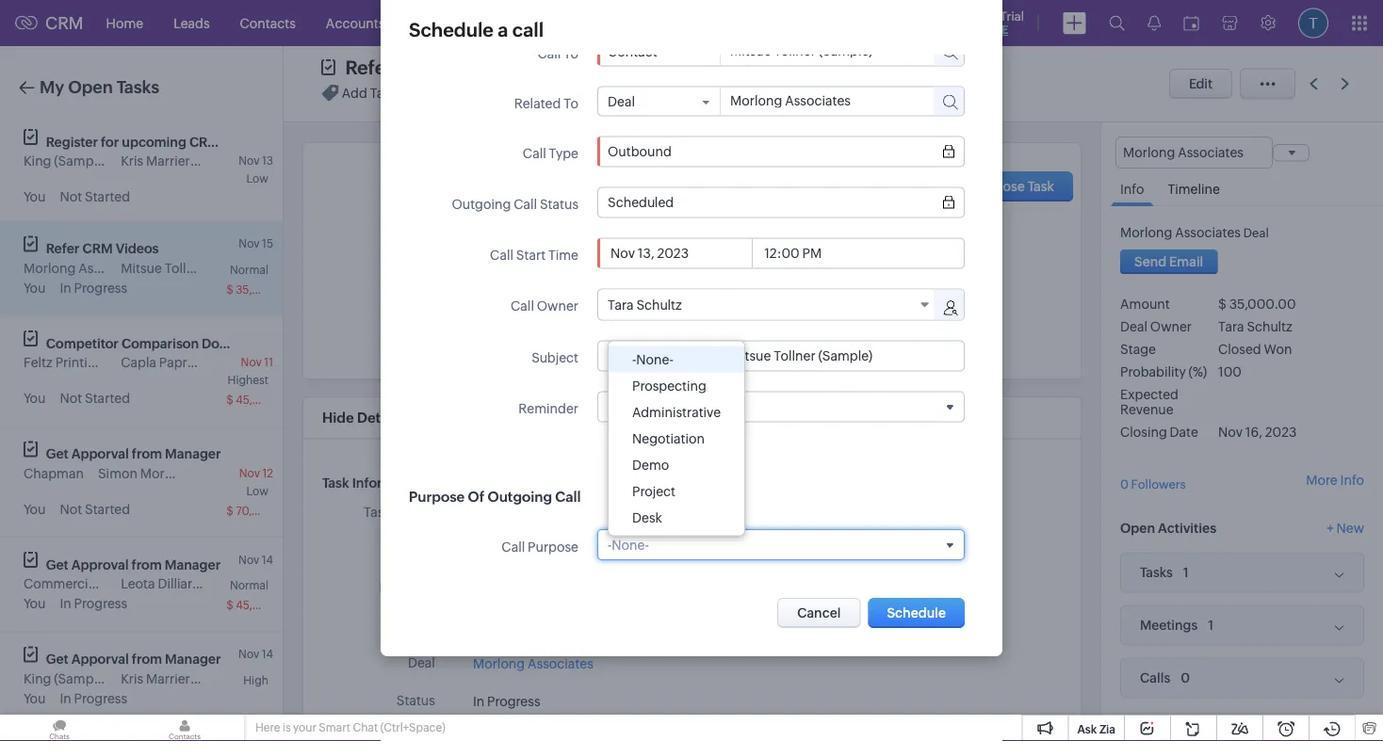 Task type: locate. For each thing, give the bounding box(es) containing it.
16,
[[1246, 425, 1263, 440]]

3 get from the top
[[46, 652, 69, 667]]

None field
[[608, 400, 955, 415]]

35,000.00
[[236, 283, 293, 296], [1229, 297, 1296, 312]]

schedule a call
[[409, 19, 544, 41]]

started for printing
[[85, 391, 130, 406]]

nov left 12
[[239, 467, 260, 480]]

to for call to
[[564, 46, 579, 61]]

kris marrier (sample)
[[121, 154, 247, 169], [121, 671, 247, 687]]

info left timeline in the top of the page
[[1120, 182, 1144, 197]]

0 horizontal spatial purpose
[[409, 489, 465, 505]]

1 vertical spatial -
[[608, 538, 612, 553]]

manager
[[165, 447, 221, 462], [165, 557, 221, 572], [165, 652, 221, 667]]

2 marrier from the top
[[146, 671, 190, 687]]

2 king (sample) from the top
[[24, 671, 108, 687]]

refer
[[345, 57, 393, 79], [46, 241, 80, 256], [473, 543, 506, 558]]

timeline
[[1168, 182, 1220, 197]]

45,000.00 for capla paprocki (sample)
[[236, 394, 293, 407]]

2 vertical spatial tara
[[473, 506, 499, 521]]

$ down mitsue tollner (sample)
[[226, 283, 233, 296]]

manager for get apporval from manager nov 12
[[165, 447, 221, 462]]

0 vertical spatial refer
[[345, 57, 393, 79]]

date right closing
[[1170, 425, 1199, 440]]

king (sample) up 'chats' image
[[24, 671, 108, 687]]

subject up due date
[[388, 543, 435, 558]]

0 vertical spatial refer crm videos
[[345, 57, 506, 79]]

marrier
[[146, 154, 190, 169], [146, 671, 190, 687]]

task down task information
[[364, 505, 391, 520]]

leads link
[[158, 0, 225, 46]]

status up (ctrl+space)
[[397, 693, 435, 708]]

0 vertical spatial $ 45,000.00
[[226, 394, 293, 407]]

webinars
[[222, 134, 282, 149]]

1 vertical spatial king (sample)
[[24, 671, 108, 687]]

tara for task owner
[[473, 506, 499, 521]]

1 started from the top
[[85, 189, 130, 204]]

not started down for
[[60, 189, 130, 204]]

in for kris marrier (sample)
[[60, 691, 71, 706]]

+
[[1327, 521, 1334, 536]]

1 from from the top
[[132, 447, 162, 462]]

contact down due date
[[386, 618, 435, 633]]

kris
[[121, 154, 143, 169], [121, 671, 143, 687]]

2 king from the top
[[24, 671, 51, 687]]

1 king (sample) from the top
[[24, 154, 108, 169]]

2 45,000.00 from the top
[[236, 599, 293, 612]]

subject
[[532, 351, 579, 366], [388, 543, 435, 558]]

1 horizontal spatial contact
[[608, 44, 657, 59]]

0 vertical spatial from
[[132, 447, 162, 462]]

11
[[264, 356, 273, 369]]

3 started from the top
[[85, 502, 130, 517]]

nov 14 down $ 70,000.00 at the bottom left
[[238, 554, 273, 566]]

not
[[60, 189, 82, 204], [60, 391, 82, 406], [60, 502, 82, 517]]

morasca
[[140, 466, 193, 481]]

more info link
[[1306, 473, 1365, 488]]

1 vertical spatial open
[[1120, 521, 1155, 536]]

not started down feltz printing service
[[60, 391, 130, 406]]

manager up contacts image
[[165, 652, 221, 667]]

tags
[[370, 85, 399, 100]]

call down start
[[511, 299, 534, 314]]

2 vertical spatial videos
[[541, 543, 582, 558]]

0 vertical spatial tara schultz
[[608, 297, 682, 312]]

0 vertical spatial low
[[247, 172, 269, 185]]

tara up closed
[[1218, 320, 1244, 335]]

1 horizontal spatial tasks
[[479, 16, 512, 31]]

date right 'due' in the left bottom of the page
[[407, 580, 435, 595]]

apporval up the simon at the left bottom of the page
[[71, 447, 129, 462]]

1 horizontal spatial tara schultz
[[608, 297, 682, 312]]

call for type
[[523, 146, 546, 161]]

1 horizontal spatial subject
[[532, 351, 579, 366]]

45,000.00 for leota dilliard (sample)
[[236, 599, 293, 612]]

0 vertical spatial -
[[632, 352, 636, 367]]

-none- down desk
[[608, 538, 649, 553]]

0 vertical spatial tasks
[[479, 16, 512, 31]]

0 vertical spatial get
[[46, 447, 69, 462]]

35,000.00 down 15
[[236, 283, 293, 296]]

schultz inside tara schultz field
[[636, 297, 682, 312]]

none- down desk
[[612, 538, 649, 553]]

0 vertical spatial 14
[[262, 554, 273, 566]]

demo
[[632, 458, 669, 473]]

low
[[247, 172, 269, 185], [247, 485, 269, 498]]

1 vertical spatial none-
[[612, 538, 649, 553]]

status up time
[[540, 197, 579, 212]]

next record image
[[1341, 78, 1353, 90]]

open down 0
[[1120, 521, 1155, 536]]

1 vertical spatial tasks
[[117, 78, 159, 97]]

1 vertical spatial videos
[[116, 241, 159, 256]]

kris marrier (sample) for not started
[[121, 154, 247, 169]]

from for get apporval from manager nov 12
[[132, 447, 162, 462]]

not down printing
[[60, 391, 82, 406]]

enterprise-
[[939, 9, 1000, 23]]

manager for get approval from manager
[[165, 557, 221, 572]]

0 vertical spatial kris
[[121, 154, 143, 169]]

contacts image
[[125, 715, 244, 742]]

tara schultz
[[608, 297, 682, 312], [1218, 320, 1293, 335], [473, 506, 547, 521]]

1 kris marrier (sample) from the top
[[121, 154, 247, 169]]

register
[[46, 134, 98, 149]]

leota dilliard (sample)
[[121, 577, 258, 592]]

1 vertical spatial tara schultz
[[1218, 320, 1293, 335]]

closed won
[[1218, 342, 1292, 357]]

low for kris marrier (sample)
[[247, 172, 269, 185]]

0 vertical spatial started
[[85, 189, 130, 204]]

$ 35,000.00 up closed won
[[1218, 297, 1296, 312]]

1 vertical spatial $ 45,000.00
[[226, 599, 293, 612]]

2 vertical spatial schultz
[[502, 506, 547, 521]]

schedule
[[409, 19, 494, 41]]

2 $ 45,000.00 from the top
[[226, 599, 293, 612]]

1 not from the top
[[60, 189, 82, 204]]

videos for mitsue tollner (sample)
[[116, 241, 159, 256]]

$ 45,000.00 for leota dilliard (sample)
[[226, 599, 293, 612]]

None text field
[[721, 87, 923, 114], [608, 349, 955, 364], [721, 87, 923, 114], [608, 349, 955, 364]]

14 down 70,000.00
[[262, 554, 273, 566]]

owner for task owner
[[394, 505, 435, 520]]

2 14 from the top
[[262, 648, 273, 661]]

refer crm videos
[[345, 57, 506, 79], [46, 241, 159, 256], [473, 543, 582, 558]]

0 vertical spatial owner
[[537, 299, 579, 314]]

-none- up the prospecting
[[632, 352, 674, 367]]

1 not started from the top
[[60, 189, 130, 204]]

0
[[1120, 477, 1129, 492]]

$ 70,000.00
[[226, 505, 293, 517]]

refer crm videos down the deals link
[[345, 57, 506, 79]]

low up $ 70,000.00 at the bottom left
[[247, 485, 269, 498]]

nov 14 for kris marrier (sample)
[[238, 648, 273, 661]]

add
[[342, 85, 367, 100]]

1 low from the top
[[247, 172, 269, 185]]

document
[[202, 336, 268, 351]]

videos up mitsue
[[116, 241, 159, 256]]

0 vertical spatial outgoing
[[452, 197, 511, 212]]

2 nov 14 from the top
[[238, 648, 273, 661]]

in for mitsue tollner (sample)
[[60, 280, 71, 295]]

45,000.00 down highest
[[236, 394, 293, 407]]

2 horizontal spatial schultz
[[1247, 320, 1293, 335]]

2 vertical spatial task
[[364, 505, 391, 520]]

2 low from the top
[[247, 485, 269, 498]]

call left start
[[490, 248, 514, 263]]

$ 45,000.00 down the leota dilliard (sample)
[[226, 599, 293, 612]]

activities
[[1158, 521, 1217, 536]]

15
[[262, 237, 273, 250]]

owner down amount on the right of the page
[[1150, 320, 1192, 335]]

2 horizontal spatial tara schultz
[[1218, 320, 1293, 335]]

nov 14 up high
[[238, 648, 273, 661]]

1 vertical spatial nov 14
[[238, 648, 273, 661]]

1 vertical spatial kris
[[121, 671, 143, 687]]

feltz printing service
[[24, 355, 152, 370]]

info right more
[[1341, 473, 1365, 488]]

simon
[[98, 466, 138, 481]]

1 to from the top
[[564, 46, 579, 61]]

to down calls
[[564, 46, 579, 61]]

from up the leota
[[132, 557, 162, 572]]

get inside get apporval from manager nov 12
[[46, 447, 69, 462]]

hide details
[[322, 410, 403, 426]]

of
[[468, 489, 485, 505]]

1 $ 45,000.00 from the top
[[226, 394, 293, 407]]

2 kris marrier (sample) from the top
[[121, 671, 247, 687]]

from down the leota
[[132, 652, 162, 667]]

0 horizontal spatial task
[[322, 475, 349, 490]]

0 horizontal spatial date
[[407, 580, 435, 595]]

0 vertical spatial manager
[[165, 447, 221, 462]]

previous record image
[[1310, 78, 1318, 90]]

45,000.00 up high
[[236, 599, 293, 612]]

mmm d, yyyy text field
[[608, 246, 752, 261]]

2 from from the top
[[132, 557, 162, 572]]

commercial press
[[24, 577, 134, 592]]

ask zia
[[1078, 723, 1116, 736]]

0 vertical spatial king
[[24, 154, 51, 169]]

a
[[498, 19, 508, 41]]

35,000.00 up closed won
[[1229, 297, 1296, 312]]

none- inside tree
[[636, 352, 674, 367]]

kris down get apporval from manager
[[121, 671, 143, 687]]

1 vertical spatial subject
[[388, 543, 435, 558]]

get up commercial
[[46, 557, 69, 572]]

0 horizontal spatial owner
[[394, 505, 435, 520]]

videos for add tags
[[445, 57, 506, 79]]

1 vertical spatial refer crm videos
[[46, 241, 159, 256]]

1 vertical spatial refer
[[46, 241, 80, 256]]

None text field
[[721, 37, 917, 64]]

1 normal from the top
[[230, 263, 269, 276]]

king (sample) down the 'register'
[[24, 154, 108, 169]]

1 get from the top
[[46, 447, 69, 462]]

- up the prospecting
[[632, 352, 636, 367]]

$
[[226, 283, 233, 296], [1218, 297, 1227, 312], [226, 394, 233, 407], [226, 505, 233, 517], [226, 599, 233, 612]]

1 apporval from the top
[[71, 447, 129, 462]]

call down calls link at the left of the page
[[538, 46, 561, 61]]

mitsue tollner (sample)
[[121, 261, 264, 276]]

capla
[[121, 355, 156, 370]]

0 horizontal spatial 35,000.00
[[236, 283, 293, 296]]

videos down purpose of outgoing call on the left of page
[[541, 543, 582, 558]]

2 vertical spatial morlong associates
[[473, 656, 594, 671]]

2 to from the top
[[564, 96, 579, 111]]

tasks up the "upcoming"
[[117, 78, 159, 97]]

3 not from the top
[[60, 502, 82, 517]]

to right the related
[[564, 96, 579, 111]]

paprocki
[[159, 355, 213, 370]]

call up call purpose
[[555, 489, 581, 505]]

0 vertical spatial to
[[564, 46, 579, 61]]

0 vertical spatial date
[[1170, 425, 1199, 440]]

in progress
[[501, 253, 569, 269], [60, 280, 127, 295], [60, 597, 127, 612], [60, 691, 127, 706], [473, 694, 540, 709]]

started down the simon at the left bottom of the page
[[85, 502, 130, 517]]

marrier down the "upcoming"
[[146, 154, 190, 169]]

1 horizontal spatial purpose
[[528, 540, 579, 555]]

0 vertical spatial not
[[60, 189, 82, 204]]

2 normal from the top
[[230, 580, 269, 592]]

2023
[[1265, 425, 1297, 440]]

2 vertical spatial refer
[[473, 543, 506, 558]]

low down the 13
[[247, 172, 269, 185]]

normal down nov 15
[[230, 263, 269, 276]]

1 horizontal spatial date
[[1170, 425, 1199, 440]]

tasks left call
[[479, 16, 512, 31]]

2 kris from the top
[[121, 671, 143, 687]]

Tara Schultz field
[[598, 290, 936, 320]]

1 vertical spatial task
[[322, 475, 349, 490]]

open right my at the top left
[[68, 78, 113, 97]]

tara schultz down purpose of outgoing call on the left of page
[[473, 506, 547, 521]]

0 vertical spatial kris marrier (sample)
[[121, 154, 247, 169]]

3 you from the top
[[24, 391, 46, 406]]

2 vertical spatial started
[[85, 502, 130, 517]]

0 vertical spatial -none-
[[632, 352, 674, 367]]

hh:mm a text field
[[762, 246, 833, 261]]

0 vertical spatial marrier
[[146, 154, 190, 169]]

0 horizontal spatial -
[[608, 538, 612, 553]]

0 vertical spatial nov 14
[[238, 554, 273, 566]]

0 horizontal spatial tara schultz
[[473, 506, 547, 521]]

from inside get apporval from manager nov 12
[[132, 447, 162, 462]]

2 horizontal spatial task
[[1028, 179, 1054, 194]]

1 14 from the top
[[262, 554, 273, 566]]

2 get from the top
[[46, 557, 69, 572]]

1 vertical spatial apporval
[[71, 652, 129, 667]]

2 apporval from the top
[[71, 652, 129, 667]]

None button
[[1120, 250, 1218, 274], [778, 598, 861, 629], [868, 598, 965, 629], [1120, 250, 1218, 274], [778, 598, 861, 629], [868, 598, 965, 629]]

tara schultz up closed won
[[1218, 320, 1293, 335]]

king for get apporval from manager
[[24, 671, 51, 687]]

0 vertical spatial videos
[[445, 57, 506, 79]]

2 not from the top
[[60, 391, 82, 406]]

related
[[514, 96, 561, 111]]

get up the chapman
[[46, 447, 69, 462]]

tasks
[[479, 16, 512, 31], [117, 78, 159, 97]]

owner for call owner
[[537, 299, 579, 314]]

0 horizontal spatial subject
[[388, 543, 435, 558]]

0 vertical spatial task
[[1028, 179, 1054, 194]]

tara schultz down 'mmm d, yyyy' text field
[[608, 297, 682, 312]]

date for due date
[[407, 580, 435, 595]]

Contact field
[[608, 44, 711, 59]]

kris marrier (sample) up contacts image
[[121, 671, 247, 687]]

not down the chapman
[[60, 502, 82, 517]]

administrative
[[632, 405, 721, 420]]

kris marrier (sample) down the "upcoming"
[[121, 154, 247, 169]]

schultz for deal owner
[[1247, 320, 1293, 335]]

0 horizontal spatial contact
[[386, 618, 435, 633]]

0 vertical spatial normal
[[230, 263, 269, 276]]

apporval down press
[[71, 652, 129, 667]]

none- for tree containing -none-
[[636, 352, 674, 367]]

schultz down purpose of outgoing call on the left of page
[[502, 506, 547, 521]]

get up 'chats' image
[[46, 652, 69, 667]]

1 vertical spatial marrier
[[146, 671, 190, 687]]

king up 'chats' image
[[24, 671, 51, 687]]

manager up the leota dilliard (sample)
[[165, 557, 221, 572]]

press
[[101, 577, 134, 592]]

nov inside get apporval from manager nov 12
[[239, 467, 260, 480]]

nov left the 13
[[239, 155, 260, 167]]

2 not started from the top
[[60, 391, 130, 406]]

6 you from the top
[[24, 691, 46, 706]]

tara right call owner
[[608, 297, 634, 312]]

kris for in progress
[[121, 671, 143, 687]]

deal inside the morlong associates deal
[[1244, 226, 1269, 240]]

1 king from the top
[[24, 154, 51, 169]]

call for purpose
[[502, 540, 525, 555]]

1 vertical spatial to
[[564, 96, 579, 111]]

$ 45,000.00
[[226, 394, 293, 407], [226, 599, 293, 612]]

1 vertical spatial started
[[85, 391, 130, 406]]

2 vertical spatial tara schultz
[[473, 506, 547, 521]]

here
[[255, 722, 280, 735]]

1 vertical spatial low
[[247, 485, 269, 498]]

started down feltz printing service
[[85, 391, 130, 406]]

none-
[[636, 352, 674, 367], [612, 538, 649, 553]]

1 vertical spatial king
[[24, 671, 51, 687]]

nov left the 16, in the bottom of the page
[[1218, 425, 1243, 440]]

king (sample)
[[24, 154, 108, 169], [24, 671, 108, 687]]

1 horizontal spatial task
[[364, 505, 391, 520]]

0 vertical spatial contact
[[608, 44, 657, 59]]

1 vertical spatial 45,000.00
[[236, 599, 293, 612]]

1 horizontal spatial status
[[540, 197, 579, 212]]

open
[[68, 78, 113, 97], [1120, 521, 1155, 536]]

2 vertical spatial morlong associates link
[[473, 654, 594, 674]]

2 horizontal spatial owner
[[1150, 320, 1192, 335]]

crm
[[45, 13, 83, 33], [397, 57, 441, 79], [189, 134, 220, 149], [82, 241, 113, 256], [508, 543, 538, 558]]

1 vertical spatial schultz
[[1247, 320, 1293, 335]]

Scheduled field
[[608, 195, 955, 210]]

1 kris from the top
[[121, 154, 143, 169]]

1 horizontal spatial tara
[[608, 297, 634, 312]]

task right the close
[[1028, 179, 1054, 194]]

kris for not started
[[121, 154, 143, 169]]

calls link
[[527, 0, 587, 46]]

call
[[538, 46, 561, 61], [523, 146, 546, 161], [514, 197, 537, 212], [490, 248, 514, 263], [511, 299, 534, 314], [555, 489, 581, 505], [502, 540, 525, 555]]

refer crm videos up mitsue
[[46, 241, 159, 256]]

$ down highest
[[226, 394, 233, 407]]

marrier down get apporval from manager
[[146, 671, 190, 687]]

open activities
[[1120, 521, 1217, 536]]

$ down the leota dilliard (sample)
[[226, 599, 233, 612]]

3 from from the top
[[132, 652, 162, 667]]

not started down the simon at the left bottom of the page
[[60, 502, 130, 517]]

apporval inside get apporval from manager nov 12
[[71, 447, 129, 462]]

2 started from the top
[[85, 391, 130, 406]]

task left the information
[[322, 475, 349, 490]]

manager inside get apporval from manager nov 12
[[165, 447, 221, 462]]

contact up 'deal' "field"
[[608, 44, 657, 59]]

started
[[85, 189, 130, 204], [85, 391, 130, 406], [85, 502, 130, 517]]

upcoming
[[122, 134, 186, 149]]

$ left 70,000.00
[[226, 505, 233, 517]]

(sample) up 'chats' image
[[54, 671, 108, 687]]

in for leota dilliard (sample)
[[60, 597, 71, 612]]

14
[[262, 554, 273, 566], [262, 648, 273, 661]]

contacts link
[[225, 0, 311, 46]]

nov left 11
[[241, 356, 262, 369]]

close task link
[[971, 172, 1073, 202]]

purpose
[[409, 489, 465, 505], [528, 540, 579, 555]]

owner down the information
[[394, 505, 435, 520]]

1 45,000.00 from the top
[[236, 394, 293, 407]]

call down purpose of outgoing call on the left of page
[[502, 540, 525, 555]]

tara inside field
[[608, 297, 634, 312]]

2 vertical spatial manager
[[165, 652, 221, 667]]

1 marrier from the top
[[146, 154, 190, 169]]

date
[[1170, 425, 1199, 440], [407, 580, 435, 595]]

$ for leota dilliard (sample)
[[226, 599, 233, 612]]

subject up reminder
[[532, 351, 579, 366]]

14 up high
[[262, 648, 273, 661]]

1 vertical spatial -none-
[[608, 538, 649, 553]]

2 vertical spatial from
[[132, 652, 162, 667]]

low for simon morasca (sample)
[[247, 485, 269, 498]]

purpose down purpose of outgoing call on the left of page
[[528, 540, 579, 555]]

outgoing up call start time
[[452, 197, 511, 212]]

nov up high
[[238, 648, 259, 661]]

task for task owner
[[364, 505, 391, 520]]

apporval for get apporval from manager
[[71, 652, 129, 667]]

4 you from the top
[[24, 502, 46, 517]]

nov 14 for leota dilliard (sample)
[[238, 554, 273, 566]]

0 vertical spatial info
[[1120, 182, 1144, 197]]

purpose left of
[[409, 489, 465, 505]]

$ for mitsue tollner (sample)
[[226, 283, 233, 296]]

owner down time
[[537, 299, 579, 314]]

manager up simon morasca (sample)
[[165, 447, 221, 462]]

$ 45,000.00 for capla paprocki (sample)
[[226, 394, 293, 407]]

accounts
[[326, 16, 385, 31]]

tree
[[609, 342, 745, 536]]

1 horizontal spatial -
[[632, 352, 636, 367]]

marrier for not started
[[146, 154, 190, 169]]

0 vertical spatial not started
[[60, 189, 130, 204]]

-None- field
[[608, 538, 955, 553]]

1 vertical spatial contact
[[386, 618, 435, 633]]

expected revenue
[[1120, 387, 1179, 418]]

1 nov 14 from the top
[[238, 554, 273, 566]]

$ for simon morasca (sample)
[[226, 505, 233, 517]]

call left type
[[523, 146, 546, 161]]

none- up the prospecting
[[636, 352, 674, 367]]

morlong associates for bottom 'morlong associates' link
[[473, 656, 594, 671]]

(sample) right dilliard
[[203, 577, 258, 592]]

1 you from the top
[[24, 189, 46, 204]]

from for get apporval from manager
[[132, 652, 162, 667]]



Task type: describe. For each thing, give the bounding box(es) containing it.
type
[[549, 146, 579, 161]]

king (sample) for not
[[24, 154, 108, 169]]

normal for mitsue tollner (sample)
[[230, 263, 269, 276]]

my open tasks
[[40, 78, 159, 97]]

get for get apporval from manager nov 12
[[46, 447, 69, 462]]

time
[[548, 248, 579, 263]]

task owner
[[364, 505, 435, 520]]

14 for leota dilliard (sample)
[[262, 554, 273, 566]]

tollner
[[165, 261, 206, 276]]

task inside "link"
[[1028, 179, 1054, 194]]

crm link
[[15, 13, 83, 33]]

call purpose
[[502, 540, 579, 555]]

mitsue
[[121, 261, 162, 276]]

0 horizontal spatial status
[[397, 693, 435, 708]]

hide details link
[[322, 410, 403, 426]]

won
[[1264, 342, 1292, 357]]

5 you from the top
[[24, 597, 46, 612]]

leota
[[121, 577, 155, 592]]

3 not started from the top
[[60, 502, 130, 517]]

+ new
[[1327, 521, 1365, 536]]

schultz for task owner
[[502, 506, 547, 521]]

chat
[[353, 722, 378, 735]]

closed
[[1218, 342, 1262, 357]]

refer for add
[[345, 57, 393, 79]]

(%)
[[1189, 365, 1207, 380]]

(sample) up highest
[[215, 355, 270, 370]]

0 horizontal spatial $ 35,000.00
[[226, 283, 293, 296]]

high
[[243, 674, 269, 687]]

progress for kris marrier (sample)
[[74, 691, 127, 706]]

morlong associates for 'morlong associates' link to the middle
[[501, 292, 622, 307]]

2 vertical spatial refer crm videos
[[473, 543, 582, 558]]

tara schultz for deal owner
[[1218, 320, 1293, 335]]

call for start
[[490, 248, 514, 263]]

1 horizontal spatial info
[[1341, 473, 1365, 488]]

calls
[[542, 16, 572, 31]]

not started for printing
[[60, 391, 130, 406]]

from for get approval from manager
[[132, 557, 162, 572]]

comparison
[[122, 336, 199, 351]]

not for printing
[[60, 391, 82, 406]]

none- for -none- field
[[612, 538, 649, 553]]

zia
[[1100, 723, 1116, 736]]

here is your smart chat (ctrl+space)
[[255, 722, 445, 735]]

nov inside register for upcoming crm webinars nov 13
[[239, 155, 260, 167]]

expected
[[1120, 387, 1179, 403]]

feltz
[[24, 355, 53, 370]]

2 horizontal spatial videos
[[541, 543, 582, 558]]

negotiation
[[632, 431, 705, 446]]

highest
[[228, 374, 269, 387]]

due date
[[379, 580, 435, 595]]

revenue
[[1120, 403, 1174, 418]]

competitor comparison document nov 11
[[46, 336, 273, 369]]

12
[[262, 467, 273, 480]]

0 vertical spatial morlong associates link
[[1120, 225, 1241, 240]]

my
[[40, 78, 64, 97]]

date for closing date
[[1170, 425, 1199, 440]]

get apporval from manager nov 12
[[46, 447, 273, 480]]

0 horizontal spatial info
[[1120, 182, 1144, 197]]

0 vertical spatial open
[[68, 78, 113, 97]]

project
[[632, 484, 676, 499]]

14 for kris marrier (sample)
[[262, 648, 273, 661]]

normal for leota dilliard (sample)
[[230, 580, 269, 592]]

probability (%)
[[1120, 365, 1207, 380]]

call type
[[523, 146, 579, 161]]

chapman
[[24, 466, 84, 481]]

(sample) down nov 15
[[209, 261, 264, 276]]

0 vertical spatial subject
[[532, 351, 579, 366]]

new
[[1337, 521, 1365, 536]]

get for get apporval from manager
[[46, 652, 69, 667]]

approval
[[71, 557, 129, 572]]

2 you from the top
[[24, 280, 46, 295]]

home
[[106, 16, 143, 31]]

tara schultz inside field
[[608, 297, 682, 312]]

refer crm videos for add tags
[[345, 57, 506, 79]]

nov down $ 70,000.00 at the bottom left
[[238, 554, 259, 566]]

probability
[[1120, 365, 1186, 380]]

start
[[516, 248, 546, 263]]

1 horizontal spatial open
[[1120, 521, 1155, 536]]

apporval for get apporval from manager nov 12
[[71, 447, 129, 462]]

not for (sample)
[[60, 189, 82, 204]]

(sample) down the 'register'
[[54, 154, 108, 169]]

chats image
[[0, 715, 119, 742]]

owner for deal owner
[[1150, 320, 1192, 335]]

marrier for in progress
[[146, 671, 190, 687]]

(sample) up contacts image
[[193, 671, 247, 687]]

nov 16, 2023
[[1218, 425, 1297, 440]]

to for related to
[[564, 96, 579, 111]]

tasks link
[[464, 0, 527, 46]]

capla paprocki (sample)
[[121, 355, 270, 370]]

info link
[[1111, 169, 1154, 207]]

get for get approval from manager
[[46, 557, 69, 572]]

(sample) left 12
[[195, 466, 250, 481]]

king for register for upcoming crm webinars
[[24, 154, 51, 169]]

nov inside competitor comparison document nov 11
[[241, 356, 262, 369]]

nov 15
[[239, 237, 273, 250]]

0 vertical spatial purpose
[[409, 489, 465, 505]]

call
[[512, 19, 544, 41]]

register for upcoming crm webinars nov 13
[[46, 134, 282, 167]]

due
[[379, 580, 404, 595]]

call for owner
[[511, 299, 534, 314]]

in progress for mitsue tollner (sample)
[[60, 280, 127, 295]]

task for task information
[[322, 475, 349, 490]]

call start time
[[490, 248, 579, 263]]

kris marrier (sample) for in progress
[[121, 671, 247, 687]]

1 vertical spatial $ 35,000.00
[[1218, 297, 1296, 312]]

home link
[[91, 0, 158, 46]]

close
[[990, 179, 1025, 194]]

call owner
[[511, 299, 579, 314]]

progress for mitsue tollner (sample)
[[74, 280, 127, 295]]

ask
[[1078, 723, 1097, 736]]

tree containing -none-
[[609, 342, 745, 536]]

nov left 15
[[239, 237, 260, 250]]

refer for mitsue
[[46, 241, 80, 256]]

(sample) down "webinars"
[[193, 154, 247, 169]]

get apporval from manager
[[46, 652, 221, 667]]

0 followers
[[1120, 477, 1186, 492]]

followers
[[1131, 477, 1186, 492]]

trial
[[1000, 9, 1024, 23]]

tara schultz for task owner
[[473, 506, 547, 521]]

reminder
[[519, 401, 579, 417]]

timeline link
[[1159, 169, 1230, 206]]

in progress for kris marrier (sample)
[[60, 691, 127, 706]]

refer crm videos for mitsue tollner (sample)
[[46, 241, 159, 256]]

Deal field
[[608, 94, 711, 109]]

0 vertical spatial morlong associates
[[24, 261, 144, 276]]

70,000.00
[[236, 505, 293, 517]]

progress for leota dilliard (sample)
[[74, 597, 127, 612]]

(ctrl+space)
[[380, 722, 445, 735]]

outbound
[[608, 144, 672, 159]]

crm inside register for upcoming crm webinars nov 13
[[189, 134, 220, 149]]

manager for get apporval from manager
[[165, 652, 221, 667]]

not started for (sample)
[[60, 189, 130, 204]]

in progress for leota dilliard (sample)
[[60, 597, 127, 612]]

more info
[[1306, 473, 1365, 488]]

0 vertical spatial status
[[540, 197, 579, 212]]

accounts link
[[311, 0, 400, 46]]

tara for deal owner
[[1218, 320, 1244, 335]]

simon morasca (sample)
[[98, 466, 250, 481]]

call for to
[[538, 46, 561, 61]]

$ up closed
[[1218, 297, 1227, 312]]

printing
[[55, 355, 104, 370]]

more
[[1306, 473, 1338, 488]]

competitor
[[46, 336, 119, 351]]

task information
[[322, 475, 426, 490]]

hide
[[322, 410, 354, 426]]

started for (sample)
[[85, 189, 130, 204]]

service
[[106, 355, 152, 370]]

1 vertical spatial morlong associates link
[[501, 286, 622, 307]]

0 horizontal spatial tasks
[[117, 78, 159, 97]]

$ for capla paprocki (sample)
[[226, 394, 233, 407]]

enterprise-trial upgrade
[[939, 9, 1024, 36]]

outgoing call status
[[452, 197, 579, 212]]

2 horizontal spatial refer
[[473, 543, 506, 558]]

related to
[[514, 96, 579, 111]]

dilliard
[[158, 577, 200, 592]]

purpose of outgoing call
[[409, 489, 581, 505]]

100
[[1218, 365, 1242, 380]]

1 vertical spatial outgoing
[[488, 489, 552, 505]]

king (sample) for in
[[24, 671, 108, 687]]

Outbound field
[[608, 144, 955, 159]]

commercial
[[24, 577, 99, 592]]

leads
[[174, 16, 210, 31]]

call up start
[[514, 197, 537, 212]]

add tags
[[342, 85, 399, 100]]

1 vertical spatial 35,000.00
[[1229, 297, 1296, 312]]



Task type: vqa. For each thing, say whether or not it's contained in the screenshot.


